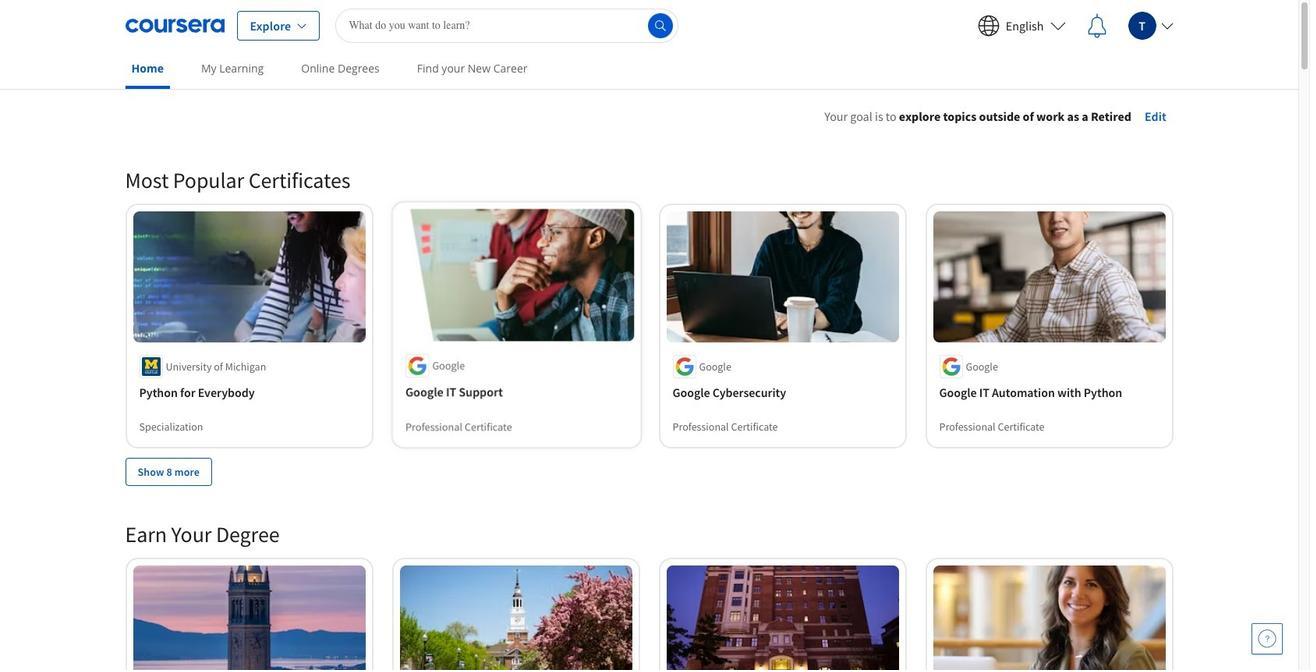 Task type: vqa. For each thing, say whether or not it's contained in the screenshot.
Most Popular Certificates Collection element
yes



Task type: describe. For each thing, give the bounding box(es) containing it.
earn your degree collection element
[[116, 495, 1183, 670]]

What do you want to learn? text field
[[336, 8, 679, 43]]



Task type: locate. For each thing, give the bounding box(es) containing it.
None search field
[[336, 8, 679, 43]]

most popular certificates collection element
[[116, 141, 1183, 511]]

region
[[742, 129, 1249, 283]]

coursera image
[[125, 13, 224, 38]]

help center image
[[1259, 630, 1277, 648]]



